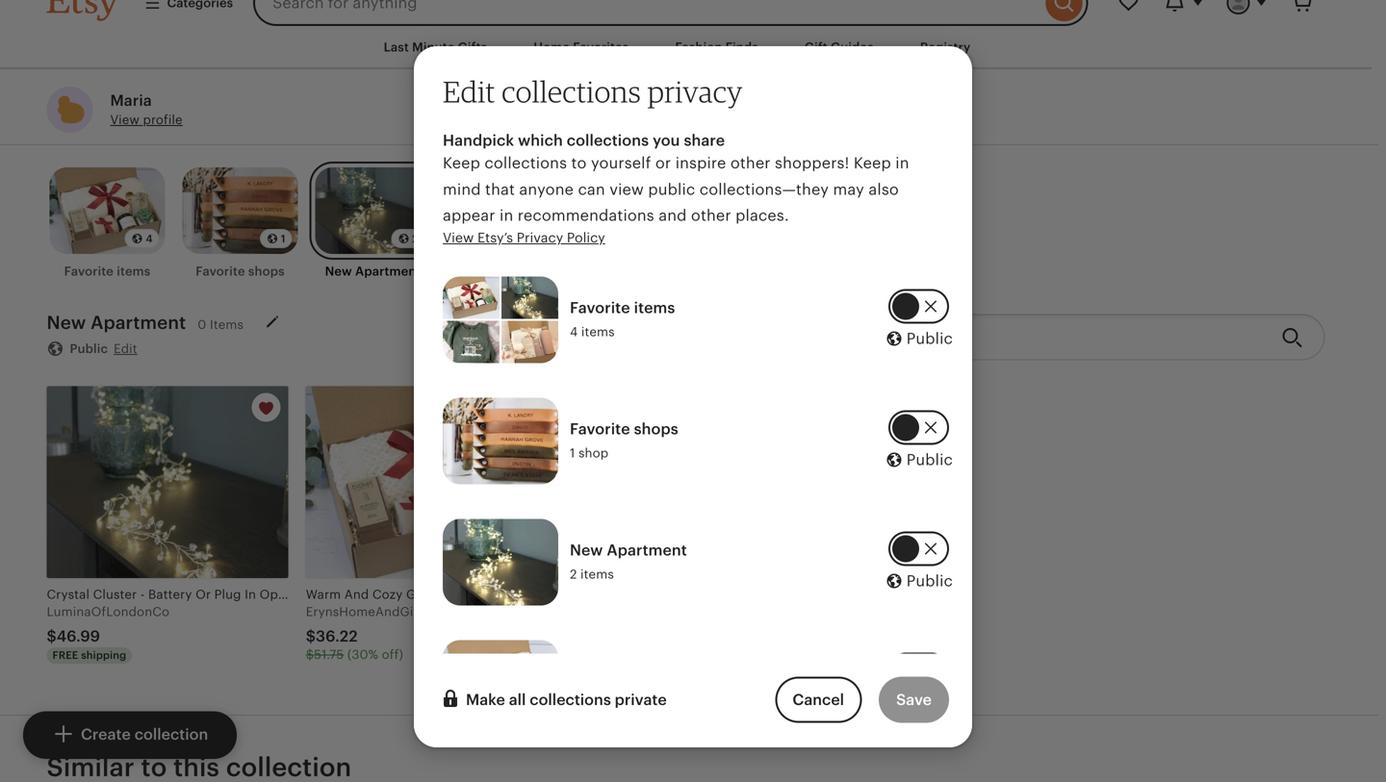 Task type: vqa. For each thing, say whether or not it's contained in the screenshot.
leftmost 2
yes



Task type: describe. For each thing, give the bounding box(es) containing it.
collection
[[135, 727, 208, 744]]

save button
[[879, 677, 949, 724]]

view
[[610, 181, 644, 198]]

anyone
[[519, 181, 574, 198]]

view inside maria view profile
[[110, 113, 140, 127]]

(30%
[[347, 648, 378, 662]]

gift
[[507, 264, 530, 279]]

shoppers!
[[775, 155, 850, 172]]

edit collections privacy dialog
[[0, 0, 1386, 783]]

operated
[[260, 588, 318, 602]]

shop
[[579, 446, 609, 461]]

profile
[[143, 113, 183, 127]]

holiday gift list
[[457, 264, 555, 279]]

may
[[833, 181, 865, 198]]

to
[[571, 155, 587, 172]]

fairy
[[321, 588, 350, 602]]

0 items
[[198, 318, 244, 332]]

none search field search items
[[686, 314, 1325, 361]]

warm and cozy gift box with blanket, employee appreciation gift, fall care package, hygge gift box, personalized gift, handmade gifts image
[[306, 387, 548, 579]]

create collection button
[[23, 712, 237, 760]]

shops for favorite shops
[[248, 264, 285, 279]]

new inside new apartment 2 items
[[570, 542, 603, 560]]

list
[[533, 264, 555, 279]]

0 vertical spatial other
[[731, 155, 771, 172]]

items
[[210, 318, 244, 332]]

all
[[509, 692, 526, 709]]

collections inside the make all collections private 'button'
[[530, 692, 611, 709]]

public edit
[[70, 342, 137, 356]]

yourself
[[591, 155, 651, 172]]

public
[[648, 181, 695, 198]]

1 vertical spatial other
[[691, 207, 731, 224]]

0 vertical spatial in
[[896, 155, 909, 172]]

1 vertical spatial apartment
[[91, 312, 186, 333]]

view etsy's privacy policy link
[[443, 230, 605, 246]]

collections up yourself
[[567, 132, 649, 149]]

and
[[659, 207, 687, 224]]

erynshomeandgifts
[[306, 605, 429, 620]]

crystal
[[47, 588, 90, 602]]

etsy's
[[478, 230, 513, 246]]

cluster
[[93, 588, 137, 602]]

collections—they
[[700, 181, 829, 198]]

share
[[684, 132, 725, 149]]

maria view profile
[[110, 92, 183, 127]]

holiday
[[457, 264, 504, 279]]

that
[[485, 181, 515, 198]]

3 items
[[570, 689, 615, 703]]

private
[[615, 692, 667, 709]]

new apartment 2 items
[[570, 542, 687, 582]]

1 vertical spatial edit
[[114, 342, 137, 356]]

recommendations
[[518, 207, 655, 224]]

0 vertical spatial 1
[[281, 233, 285, 245]]

cancel button
[[775, 677, 862, 724]]

0 vertical spatial 4
[[146, 233, 153, 245]]

edit inside dialog
[[443, 74, 496, 109]]

handpick
[[443, 132, 514, 149]]

policy
[[567, 230, 605, 246]]

which
[[518, 132, 563, 149]]

favorite for favorite items 4 items
[[570, 300, 630, 317]]

items for favorite items 4 items
[[634, 300, 675, 317]]

apartment inside new apartment 2 items
[[607, 542, 687, 560]]

items inside new apartment 2 items
[[581, 568, 614, 582]]

$ up 51.75
[[306, 628, 316, 645]]

1 vertical spatial in
[[500, 207, 514, 224]]

2 inside new apartment 2 items
[[570, 568, 577, 582]]



Task type: locate. For each thing, give the bounding box(es) containing it.
0 horizontal spatial apartment
[[91, 312, 186, 333]]

luminaoflondonco
[[47, 605, 170, 620]]

2 vertical spatial new
[[570, 542, 603, 560]]

0 vertical spatial view
[[110, 113, 140, 127]]

also
[[869, 181, 899, 198]]

3 for 3 items
[[570, 689, 578, 703]]

0 horizontal spatial 1
[[281, 233, 285, 245]]

0
[[198, 318, 206, 332]]

0 horizontal spatial view
[[110, 113, 140, 127]]

make all collections private button
[[426, 677, 684, 725]]

edit collections privacy
[[443, 74, 743, 109]]

3
[[545, 233, 551, 245], [570, 689, 578, 703]]

0 horizontal spatial new apartment
[[47, 312, 186, 333]]

favorite down policy
[[570, 300, 630, 317]]

$
[[47, 628, 57, 645], [306, 628, 316, 645], [306, 648, 314, 662]]

in up etsy's
[[500, 207, 514, 224]]

public for favorite items
[[907, 330, 953, 348]]

view inside handpick which collections you share keep collections to yourself or inspire other shoppers! keep in mind that anyone can view public collections—they may also appear in recommendations and other places. view etsy's privacy policy
[[443, 230, 474, 246]]

edit button
[[114, 340, 137, 358]]

1 vertical spatial new
[[47, 312, 86, 333]]

favorite inside favorite items 4 items
[[570, 300, 630, 317]]

shops for favorite shops 1 shop
[[634, 421, 679, 438]]

favorite
[[64, 264, 114, 279], [196, 264, 245, 279], [570, 300, 630, 317], [570, 421, 630, 438]]

or
[[196, 588, 211, 602]]

1 horizontal spatial 1
[[570, 446, 575, 461]]

0 vertical spatial new apartment
[[325, 264, 421, 279]]

0 vertical spatial edit
[[443, 74, 496, 109]]

inspire
[[676, 155, 726, 172]]

0 horizontal spatial in
[[500, 207, 514, 224]]

apartment
[[355, 264, 421, 279], [91, 312, 186, 333], [607, 542, 687, 560]]

public for favorite shops
[[907, 452, 953, 469]]

1 horizontal spatial apartment
[[355, 264, 421, 279]]

0 horizontal spatial new
[[47, 312, 86, 333]]

new
[[325, 264, 352, 279], [47, 312, 86, 333], [570, 542, 603, 560]]

1 horizontal spatial new
[[325, 264, 352, 279]]

1 horizontal spatial 3
[[570, 689, 578, 703]]

handpick which collections you share keep collections to yourself or inspire other shoppers! keep in mind that anyone can view public collections—they may also appear in recommendations and other places. view etsy's privacy policy
[[443, 132, 909, 246]]

make
[[466, 692, 505, 709]]

favorite shops
[[196, 264, 285, 279]]

view down maria
[[110, 113, 140, 127]]

other
[[731, 155, 771, 172], [691, 207, 731, 224]]

2 horizontal spatial apartment
[[607, 542, 687, 560]]

3 right all
[[570, 689, 578, 703]]

keep
[[443, 155, 480, 172], [854, 155, 891, 172]]

collections down 'which'
[[485, 155, 567, 172]]

free
[[52, 650, 78, 662]]

-
[[140, 588, 145, 602]]

edit
[[443, 74, 496, 109], [114, 342, 137, 356]]

other right and
[[691, 207, 731, 224]]

edit down favorite items
[[114, 342, 137, 356]]

1 vertical spatial new apartment
[[47, 312, 186, 333]]

0 vertical spatial new
[[325, 264, 352, 279]]

1 horizontal spatial 2
[[570, 568, 577, 582]]

off)
[[382, 648, 403, 662]]

privacy
[[648, 74, 743, 109]]

1 up the favorite shops
[[281, 233, 285, 245]]

places.
[[736, 207, 789, 224]]

1 vertical spatial view
[[443, 230, 474, 246]]

2
[[412, 233, 418, 245], [570, 568, 577, 582]]

erynshomeandgifts $ 36.22 $ 51.75 (30% off)
[[306, 605, 429, 662]]

favorite up public edit
[[64, 264, 114, 279]]

None search field
[[253, 0, 1088, 26], [686, 314, 1325, 361], [253, 0, 1088, 26]]

1 left shop
[[570, 446, 575, 461]]

1 vertical spatial 1
[[570, 446, 575, 461]]

string
[[388, 588, 425, 602]]

favorite up shop
[[570, 421, 630, 438]]

favorite shops 1 shop
[[570, 421, 679, 461]]

battery
[[148, 588, 192, 602]]

0 vertical spatial 2
[[412, 233, 418, 245]]

1 vertical spatial 4
[[570, 325, 578, 340]]

46.99
[[57, 628, 100, 645]]

mind
[[443, 181, 481, 198]]

2 vertical spatial apartment
[[607, 542, 687, 560]]

4
[[146, 233, 153, 245], [570, 325, 578, 340]]

make all collections private
[[466, 692, 667, 709]]

favorite for favorite items
[[64, 264, 114, 279]]

privacy
[[517, 230, 563, 246]]

1 vertical spatial 2
[[570, 568, 577, 582]]

public
[[907, 330, 953, 348], [70, 342, 108, 356], [907, 452, 953, 469], [907, 573, 953, 590], [907, 694, 953, 712]]

can
[[578, 181, 605, 198]]

favorite for favorite shops 1 shop
[[570, 421, 630, 438]]

0 horizontal spatial 2
[[412, 233, 418, 245]]

new apartment
[[325, 264, 421, 279], [47, 312, 186, 333]]

create
[[81, 727, 131, 744]]

crystal cluster - battery or plug in operated fairy light string image
[[47, 387, 289, 579]]

Search items text field
[[686, 314, 1267, 361]]

1 vertical spatial shops
[[634, 421, 679, 438]]

in up also
[[896, 155, 909, 172]]

shops
[[248, 264, 285, 279], [634, 421, 679, 438]]

light
[[354, 588, 385, 602]]

36.22
[[316, 628, 358, 645]]

public for new apartment
[[907, 573, 953, 590]]

4 inside favorite items 4 items
[[570, 325, 578, 340]]

menu bar
[[12, 26, 1360, 70]]

0 horizontal spatial 3
[[545, 233, 551, 245]]

favorite up 0 items
[[196, 264, 245, 279]]

shops inside favorite shops 1 shop
[[634, 421, 679, 438]]

1 horizontal spatial edit
[[443, 74, 496, 109]]

0 vertical spatial 3
[[545, 233, 551, 245]]

other up collections—they
[[731, 155, 771, 172]]

0 vertical spatial apartment
[[355, 264, 421, 279]]

1 horizontal spatial in
[[896, 155, 909, 172]]

collections up 'which'
[[502, 74, 641, 109]]

edit up handpick
[[443, 74, 496, 109]]

view down appear
[[443, 230, 474, 246]]

you
[[653, 132, 680, 149]]

0 horizontal spatial edit
[[114, 342, 137, 356]]

51.75
[[314, 648, 344, 662]]

1 horizontal spatial 4
[[570, 325, 578, 340]]

keep up mind on the top left of the page
[[443, 155, 480, 172]]

or
[[656, 155, 671, 172]]

favorite for favorite shops
[[196, 264, 245, 279]]

items
[[117, 264, 151, 279], [634, 300, 675, 317], [581, 325, 615, 340], [581, 568, 614, 582], [581, 689, 615, 703]]

banner
[[12, 0, 1360, 26]]

shipping
[[81, 650, 126, 662]]

collections
[[502, 74, 641, 109], [567, 132, 649, 149], [485, 155, 567, 172], [530, 692, 611, 709]]

1 vertical spatial 3
[[570, 689, 578, 703]]

1 horizontal spatial keep
[[854, 155, 891, 172]]

in
[[245, 588, 256, 602]]

1 horizontal spatial new apartment
[[325, 264, 421, 279]]

$ up free
[[47, 628, 57, 645]]

favorite inside favorite shops 1 shop
[[570, 421, 630, 438]]

0 horizontal spatial shops
[[248, 264, 285, 279]]

$ inside the crystal cluster - battery or plug in operated fairy light string luminaoflondonco $ 46.99 free shipping
[[47, 628, 57, 645]]

cancel
[[793, 692, 844, 709]]

3 for 3
[[545, 233, 551, 245]]

2 keep from the left
[[854, 155, 891, 172]]

create collection
[[81, 727, 208, 744]]

2 horizontal spatial new
[[570, 542, 603, 560]]

favorite items 4 items
[[570, 300, 675, 340]]

items for favorite items
[[117, 264, 151, 279]]

$ left "(30%"
[[306, 648, 314, 662]]

1 keep from the left
[[443, 155, 480, 172]]

plug
[[214, 588, 241, 602]]

1
[[281, 233, 285, 245], [570, 446, 575, 461]]

1 inside favorite shops 1 shop
[[570, 446, 575, 461]]

appear
[[443, 207, 495, 224]]

3 up list
[[545, 233, 551, 245]]

maria
[[110, 92, 152, 109]]

0 vertical spatial shops
[[248, 264, 285, 279]]

view profile link
[[110, 113, 183, 127]]

1 horizontal spatial shops
[[634, 421, 679, 438]]

collections right all
[[530, 692, 611, 709]]

items for 3 items
[[581, 689, 615, 703]]

save
[[896, 692, 932, 709]]

view
[[110, 113, 140, 127], [443, 230, 474, 246]]

crystal cluster - battery or plug in operated fairy light string luminaoflondonco $ 46.99 free shipping
[[47, 588, 425, 662]]

keep up also
[[854, 155, 891, 172]]

1 horizontal spatial view
[[443, 230, 474, 246]]

4 up favorite items
[[146, 233, 153, 245]]

0 horizontal spatial 4
[[146, 233, 153, 245]]

3 inside 'edit collections privacy' dialog
[[570, 689, 578, 703]]

favorite items
[[64, 264, 151, 279]]

4 down policy
[[570, 325, 578, 340]]

in
[[896, 155, 909, 172], [500, 207, 514, 224]]

0 horizontal spatial keep
[[443, 155, 480, 172]]



